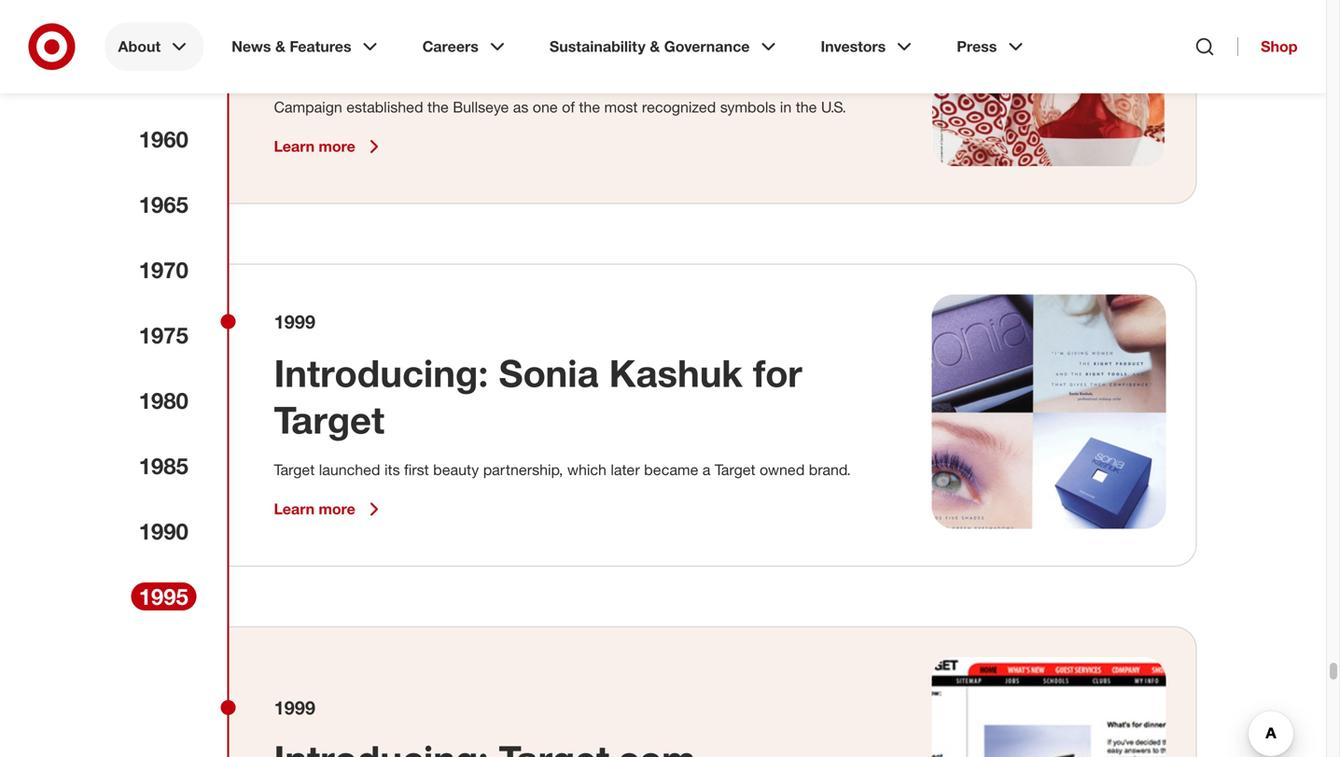 Task type: describe. For each thing, give the bounding box(es) containing it.
2 1999 from the top
[[274, 697, 316, 719]]

1970 link
[[131, 256, 197, 284]]

for
[[754, 350, 803, 396]]

learn for second learn more button
[[274, 500, 315, 518]]

target's iconic campaign: sign of the times button
[[274, 0, 888, 81]]

became
[[644, 461, 699, 479]]

campaign established the bullseye as one of the most recognized symbols in the u.s.
[[274, 98, 847, 116]]

careers
[[423, 37, 479, 56]]

sustainability
[[550, 37, 646, 56]]

times
[[341, 34, 448, 80]]

careers link
[[410, 22, 522, 71]]

symbols
[[721, 98, 776, 116]]

1960 link
[[131, 125, 197, 153]]

brand.
[[809, 461, 851, 479]]

campaign:
[[544, 0, 736, 33]]

shop
[[1262, 37, 1298, 56]]

0 horizontal spatial of
[[562, 98, 575, 116]]

sustainability & governance link
[[537, 22, 793, 71]]

1975 link
[[131, 321, 197, 349]]

bullseye
[[453, 98, 509, 116]]

campaign
[[274, 98, 343, 116]]

most
[[605, 98, 638, 116]]

one
[[533, 98, 558, 116]]

introducing: sonia kashuk for target
[[274, 350, 803, 443]]

investors
[[821, 37, 886, 56]]

introducing: sonia kashuk for target button
[[274, 350, 888, 443]]

1 more from the top
[[319, 137, 356, 156]]

which
[[568, 461, 607, 479]]

1985
[[139, 452, 189, 480]]

the right in
[[796, 98, 817, 116]]

kashuk
[[609, 350, 743, 396]]

& for governance
[[650, 37, 660, 56]]

the left the bullseye
[[428, 98, 449, 116]]

as
[[513, 98, 529, 116]]

1 1999 from the top
[[274, 311, 316, 333]]

in
[[780, 98, 792, 116]]

1970
[[139, 256, 189, 283]]

1 learn more from the top
[[274, 137, 356, 156]]

1980 link
[[131, 387, 197, 415]]

1975
[[139, 322, 189, 349]]

press link
[[944, 22, 1041, 71]]

1985 link
[[131, 452, 197, 480]]

1 learn more button from the top
[[274, 136, 385, 158]]

introducing:
[[274, 350, 489, 396]]

about
[[118, 37, 161, 56]]

target's
[[274, 0, 415, 33]]

1960
[[139, 126, 189, 153]]

sustainability & governance
[[550, 37, 750, 56]]

shop link
[[1238, 37, 1298, 56]]

owned
[[760, 461, 805, 479]]

the inside the target's iconic campaign: sign of the times
[[274, 34, 331, 80]]

1995
[[139, 583, 189, 610]]

target's iconic campaign: sign of the times
[[274, 0, 871, 80]]



Task type: locate. For each thing, give the bounding box(es) containing it.
1965 link
[[131, 190, 197, 218]]

1 vertical spatial more
[[319, 500, 356, 518]]

about link
[[105, 22, 204, 71]]

u.s.
[[822, 98, 847, 116]]

& down campaign: at the top of the page
[[650, 37, 660, 56]]

2 learn from the top
[[274, 500, 315, 518]]

press
[[957, 37, 998, 56]]

sonia
[[499, 350, 599, 396]]

investors link
[[808, 22, 929, 71]]

0 vertical spatial more
[[319, 137, 356, 156]]

2 learn more button from the top
[[274, 498, 385, 521]]

1980
[[139, 387, 189, 414]]

1990 link
[[131, 517, 197, 545]]

governance
[[665, 37, 750, 56]]

2 learn more from the top
[[274, 500, 356, 518]]

0 vertical spatial learn more button
[[274, 136, 385, 158]]

1995 link
[[131, 583, 197, 611]]

&
[[275, 37, 286, 56], [650, 37, 660, 56]]

news & features
[[232, 37, 352, 56]]

more down campaign
[[319, 137, 356, 156]]

a man holding a glass of liquid image
[[932, 0, 1167, 166]]

1 vertical spatial learn more
[[274, 500, 356, 518]]

learn for 2nd learn more button from the bottom
[[274, 137, 315, 156]]

of inside the target's iconic campaign: sign of the times
[[835, 0, 871, 33]]

1 learn from the top
[[274, 137, 315, 156]]

target launched its first beauty partnership, which later became a target owned brand.
[[274, 461, 856, 479]]

of
[[835, 0, 871, 33], [562, 98, 575, 116]]

learn more button down launched
[[274, 498, 385, 521]]

established
[[347, 98, 424, 116]]

features
[[290, 37, 352, 56]]

1 & from the left
[[275, 37, 286, 56]]

the up campaign
[[274, 34, 331, 80]]

2 & from the left
[[650, 37, 660, 56]]

target inside introducing: sonia kashuk for target
[[274, 397, 385, 443]]

0 vertical spatial learn more
[[274, 137, 356, 156]]

& right news
[[275, 37, 286, 56]]

of up investors
[[835, 0, 871, 33]]

news
[[232, 37, 271, 56]]

0 horizontal spatial &
[[275, 37, 286, 56]]

learn more
[[274, 137, 356, 156], [274, 500, 356, 518]]

more
[[319, 137, 356, 156], [319, 500, 356, 518]]

1 horizontal spatial &
[[650, 37, 660, 56]]

target left launched
[[274, 461, 315, 479]]

1999
[[274, 311, 316, 333], [274, 697, 316, 719]]

1965
[[139, 191, 189, 218]]

a
[[703, 461, 711, 479]]

its
[[385, 461, 400, 479]]

news & features link
[[219, 22, 395, 71]]

learn more down campaign
[[274, 137, 356, 156]]

beauty
[[433, 461, 479, 479]]

learn more button
[[274, 136, 385, 158], [274, 498, 385, 521]]

iconic
[[426, 0, 533, 33]]

1 vertical spatial learn more button
[[274, 498, 385, 521]]

the left most
[[579, 98, 601, 116]]

2 more from the top
[[319, 500, 356, 518]]

1 vertical spatial 1999
[[274, 697, 316, 719]]

partnership,
[[483, 461, 563, 479]]

1990
[[139, 518, 189, 545]]

recognized
[[642, 98, 717, 116]]

0 vertical spatial learn
[[274, 137, 315, 156]]

first
[[404, 461, 429, 479]]

1 vertical spatial learn
[[274, 500, 315, 518]]

the
[[274, 34, 331, 80], [428, 98, 449, 116], [579, 98, 601, 116], [796, 98, 817, 116]]

target right a
[[715, 461, 756, 479]]

1 horizontal spatial of
[[835, 0, 871, 33]]

target up launched
[[274, 397, 385, 443]]

more down launched
[[319, 500, 356, 518]]

learn more down launched
[[274, 500, 356, 518]]

1 vertical spatial of
[[562, 98, 575, 116]]

sign
[[746, 0, 825, 33]]

learn
[[274, 137, 315, 156], [274, 500, 315, 518]]

target
[[274, 397, 385, 443], [274, 461, 315, 479], [715, 461, 756, 479]]

text image
[[932, 295, 1167, 529]]

0 vertical spatial 1999
[[274, 311, 316, 333]]

0 vertical spatial of
[[835, 0, 871, 33]]

& for features
[[275, 37, 286, 56]]

of right one
[[562, 98, 575, 116]]

later
[[611, 461, 640, 479]]

learn more button down campaign
[[274, 136, 385, 158]]

launched
[[319, 461, 381, 479]]



Task type: vqa. For each thing, say whether or not it's contained in the screenshot.
We
no



